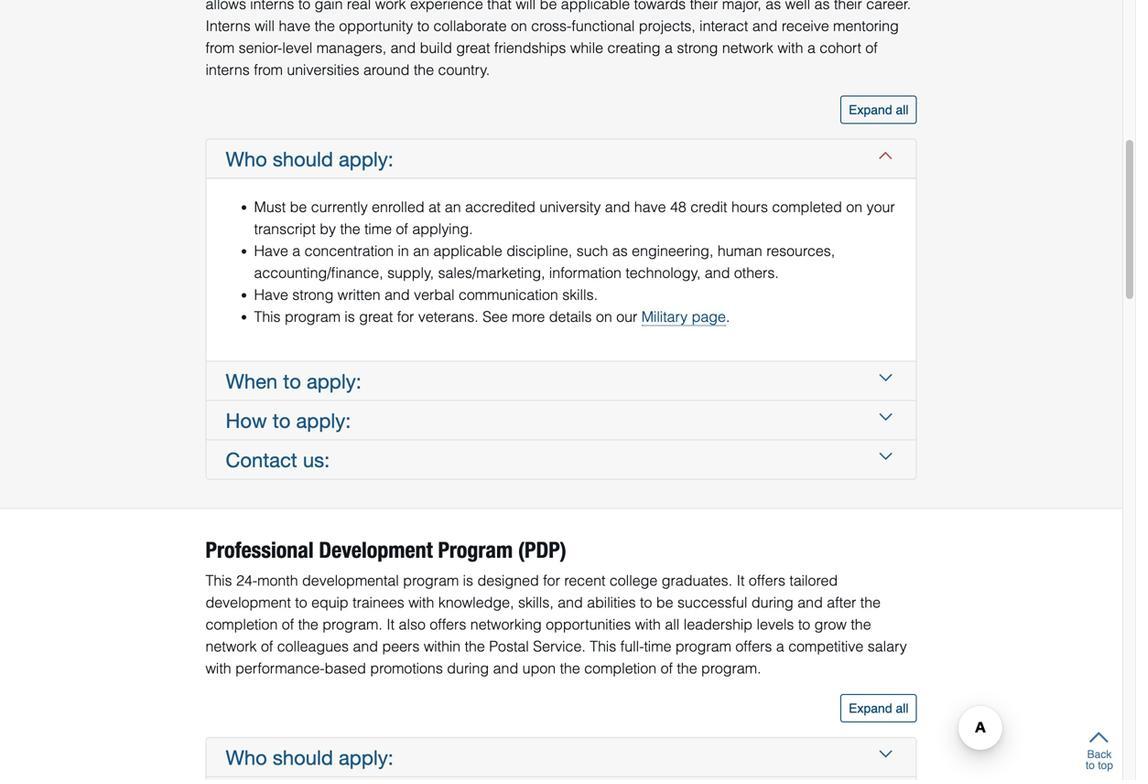 Task type: describe. For each thing, give the bounding box(es) containing it.
1 vertical spatial offers
[[430, 617, 466, 634]]

completed
[[772, 199, 842, 216]]

0 horizontal spatial it
[[387, 617, 395, 634]]

0 vertical spatial program.
[[323, 617, 382, 634]]

abilities
[[587, 595, 636, 612]]

to up the how to apply:
[[283, 370, 301, 393]]

recent
[[564, 573, 606, 590]]

1 vertical spatial during
[[447, 661, 489, 678]]

and up the based
[[353, 639, 378, 656]]

credit
[[690, 199, 727, 216]]

information
[[549, 265, 622, 282]]

should for 2nd who should apply: dropdown button from the bottom
[[273, 148, 333, 171]]

engineering,
[[632, 243, 714, 260]]

to left equip
[[295, 595, 307, 612]]

discipline,
[[506, 243, 572, 260]]

program inside must be currently enrolled at an accredited university and have 48 credit hours completed on your transcript by the time of applying. have a concentration in an applicable discipline, such as engineering, human resources, accounting/finance, supply, sales/marketing, information technology, and others. have strong written and verbal communication skills. this program is great for veterans. see more details on our military page .
[[285, 309, 341, 326]]

how to apply: button
[[225, 402, 898, 440]]

2 who should apply: from the top
[[226, 747, 394, 770]]

graduates.
[[662, 573, 733, 590]]

service.
[[533, 639, 586, 656]]

the right after at the bottom
[[860, 595, 881, 612]]

expand for second expand all button from the top
[[849, 702, 892, 717]]

your
[[867, 199, 895, 216]]

to down college
[[640, 595, 652, 612]]

grow
[[815, 617, 847, 634]]

contact us: button
[[225, 441, 898, 480]]

trainees
[[353, 595, 404, 612]]

applicable
[[433, 243, 502, 260]]

applying.
[[412, 221, 473, 238]]

1 horizontal spatial completion
[[584, 661, 657, 678]]

back to top
[[1086, 749, 1113, 773]]

within
[[424, 639, 461, 656]]

time inside professional development program (pdp) this 24-month developmental program is designed for recent college graduates. it offers tailored development to equip trainees with knowledge, skills, and abilities to be successful during and after the completion of the program. it also offers networking opportunities with all leadership levels to grow the network of colleagues and peers within the postal service. this full-time program offers a competitive salary with performance-based promotions during and upon the completion of the program.
[[644, 639, 672, 656]]

0 vertical spatial all
[[896, 103, 909, 117]]

when
[[226, 370, 278, 393]]

networking
[[470, 617, 542, 634]]

program
[[438, 538, 513, 564]]

2 expand all button from the top
[[841, 695, 917, 723]]

after
[[827, 595, 856, 612]]

to left grow
[[798, 617, 810, 634]]

leadership
[[684, 617, 753, 634]]

who for 2nd who should apply: dropdown button from the bottom
[[226, 148, 267, 171]]

1 horizontal spatial program.
[[701, 661, 761, 678]]

how
[[226, 409, 267, 433]]

currently
[[311, 199, 368, 216]]

a inside must be currently enrolled at an accredited university and have 48 credit hours completed on your transcript by the time of applying. have a concentration in an applicable discipline, such as engineering, human resources, accounting/finance, supply, sales/marketing, information technology, and others. have strong written and verbal communication skills. this program is great for veterans. see more details on our military page .
[[292, 243, 300, 260]]

and down supply,
[[385, 287, 410, 304]]

university
[[540, 199, 601, 216]]

back
[[1087, 749, 1112, 762]]

expand for 1st expand all button
[[849, 103, 892, 117]]

opportunities
[[546, 617, 631, 634]]

enrolled
[[372, 199, 424, 216]]

see
[[483, 309, 508, 326]]

college
[[610, 573, 658, 590]]

verbal
[[414, 287, 455, 304]]

must
[[254, 199, 286, 216]]

our
[[616, 309, 638, 326]]

knowledge,
[[438, 595, 514, 612]]

also
[[399, 617, 426, 634]]

salary
[[868, 639, 907, 656]]

such
[[577, 243, 608, 260]]

as
[[612, 243, 628, 260]]

2 vertical spatial offers
[[736, 639, 772, 656]]

apply: for 2nd who should apply: dropdown button from the bottom
[[339, 148, 394, 171]]

concentration
[[305, 243, 394, 260]]

all inside professional development program (pdp) this 24-month developmental program is designed for recent college graduates. it offers tailored development to equip trainees with knowledge, skills, and abilities to be successful during and after the completion of the program. it also offers networking opportunities with all leadership levels to grow the network of colleagues and peers within the postal service. this full-time program offers a competitive salary with performance-based promotions during and upon the completion of the program.
[[665, 617, 680, 634]]

top
[[1098, 760, 1113, 773]]

postal
[[489, 639, 529, 656]]

professional
[[206, 538, 314, 564]]

apply: for 'when to apply:' dropdown button
[[307, 370, 362, 393]]

technology,
[[626, 265, 701, 282]]

development
[[206, 595, 291, 612]]

performance-
[[235, 661, 325, 678]]

upon
[[522, 661, 556, 678]]

expand all for 1st expand all button
[[849, 103, 909, 117]]

expand all for second expand all button from the top
[[849, 702, 909, 717]]

the right within
[[465, 639, 485, 656]]

colleagues
[[277, 639, 349, 656]]

(pdp)
[[518, 538, 567, 564]]

1 have from the top
[[254, 243, 288, 260]]

veterans.
[[418, 309, 479, 326]]

month
[[257, 573, 298, 590]]

apply: for second who should apply: dropdown button
[[339, 747, 394, 770]]

be inside must be currently enrolled at an accredited university and have 48 credit hours completed on your transcript by the time of applying. have a concentration in an applicable discipline, such as engineering, human resources, accounting/finance, supply, sales/marketing, information technology, and others. have strong written and verbal communication skills. this program is great for veterans. see more details on our military page .
[[290, 199, 307, 216]]

great
[[359, 309, 393, 326]]

is inside must be currently enrolled at an accredited university and have 48 credit hours completed on your transcript by the time of applying. have a concentration in an applicable discipline, such as engineering, human resources, accounting/finance, supply, sales/marketing, information technology, and others. have strong written and verbal communication skills. this program is great for veterans. see more details on our military page .
[[345, 309, 355, 326]]

who for second who should apply: dropdown button
[[226, 747, 267, 770]]

apply: for how to apply: dropdown button
[[296, 409, 351, 433]]

military
[[642, 309, 688, 326]]

written
[[338, 287, 381, 304]]

should for second who should apply: dropdown button
[[273, 747, 333, 770]]

us:
[[303, 449, 330, 472]]

at
[[429, 199, 441, 216]]

development
[[319, 538, 433, 564]]

be inside professional development program (pdp) this 24-month developmental program is designed for recent college graduates. it offers tailored development to equip trainees with knowledge, skills, and abilities to be successful during and after the completion of the program. it also offers networking opportunities with all leadership levels to grow the network of colleagues and peers within the postal service. this full-time program offers a competitive salary with performance-based promotions during and upon the completion of the program.
[[656, 595, 673, 612]]

to right how
[[273, 409, 291, 433]]

equip
[[311, 595, 349, 612]]

this inside must be currently enrolled at an accredited university and have 48 credit hours completed on your transcript by the time of applying. have a concentration in an applicable discipline, such as engineering, human resources, accounting/finance, supply, sales/marketing, information technology, and others. have strong written and verbal communication skills. this program is great for veterans. see more details on our military page .
[[254, 309, 281, 326]]

in
[[398, 243, 409, 260]]

of inside must be currently enrolled at an accredited university and have 48 credit hours completed on your transcript by the time of applying. have a concentration in an applicable discipline, such as engineering, human resources, accounting/finance, supply, sales/marketing, information technology, and others. have strong written and verbal communication skills. this program is great for veterans. see more details on our military page .
[[396, 221, 408, 238]]

levels
[[757, 617, 794, 634]]

1 who should apply: from the top
[[226, 148, 394, 171]]

0 vertical spatial an
[[445, 199, 461, 216]]

a inside professional development program (pdp) this 24-month developmental program is designed for recent college graduates. it offers tailored development to equip trainees with knowledge, skills, and abilities to be successful during and after the completion of the program. it also offers networking opportunities with all leadership levels to grow the network of colleagues and peers within the postal service. this full-time program offers a competitive salary with performance-based promotions during and upon the completion of the program.
[[776, 639, 784, 656]]



Task type: vqa. For each thing, say whether or not it's contained in the screenshot.
There
no



Task type: locate. For each thing, give the bounding box(es) containing it.
1 vertical spatial completion
[[584, 661, 657, 678]]

completion down full-
[[584, 661, 657, 678]]

during
[[752, 595, 794, 612], [447, 661, 489, 678]]

0 horizontal spatial program
[[285, 309, 341, 326]]

with up 'also'
[[409, 595, 434, 612]]

24-
[[236, 573, 257, 590]]

have down "transcript" at left top
[[254, 243, 288, 260]]

it up successful
[[737, 573, 745, 590]]

1 vertical spatial expand all button
[[841, 695, 917, 723]]

0 vertical spatial be
[[290, 199, 307, 216]]

0 horizontal spatial program.
[[323, 617, 382, 634]]

designed
[[477, 573, 539, 590]]

human
[[718, 243, 762, 260]]

1 horizontal spatial a
[[776, 639, 784, 656]]

2 horizontal spatial this
[[590, 639, 616, 656]]

an right in
[[413, 243, 429, 260]]

1 horizontal spatial an
[[445, 199, 461, 216]]

2 vertical spatial program
[[676, 639, 731, 656]]

during up levels
[[752, 595, 794, 612]]

should
[[273, 148, 333, 171], [273, 747, 333, 770]]

the up concentration
[[340, 221, 360, 238]]

have
[[254, 243, 288, 260], [254, 287, 288, 304]]

1 horizontal spatial it
[[737, 573, 745, 590]]

supply,
[[387, 265, 434, 282]]

on left your
[[846, 199, 863, 216]]

1 vertical spatial expand all
[[849, 702, 909, 717]]

who should apply: button
[[225, 140, 898, 178], [225, 739, 898, 777]]

competitive
[[788, 639, 864, 656]]

developmental
[[302, 573, 399, 590]]

1 vertical spatial a
[[776, 639, 784, 656]]

1 who from the top
[[226, 148, 267, 171]]

to left top
[[1086, 760, 1095, 773]]

details
[[549, 309, 592, 326]]

military page link
[[642, 309, 726, 327]]

0 horizontal spatial for
[[397, 309, 414, 326]]

and down human
[[705, 265, 730, 282]]

is up knowledge,
[[463, 573, 473, 590]]

be up "transcript" at left top
[[290, 199, 307, 216]]

the down service.
[[560, 661, 580, 678]]

1 vertical spatial it
[[387, 617, 395, 634]]

during down within
[[447, 661, 489, 678]]

1 vertical spatial all
[[665, 617, 680, 634]]

1 vertical spatial expand
[[849, 702, 892, 717]]

on
[[846, 199, 863, 216], [596, 309, 612, 326]]

for
[[397, 309, 414, 326], [543, 573, 560, 590]]

0 horizontal spatial on
[[596, 309, 612, 326]]

0 vertical spatial expand all
[[849, 103, 909, 117]]

by
[[320, 221, 336, 238]]

and down "postal"
[[493, 661, 518, 678]]

to
[[283, 370, 301, 393], [273, 409, 291, 433], [295, 595, 307, 612], [640, 595, 652, 612], [798, 617, 810, 634], [1086, 760, 1095, 773]]

1 horizontal spatial on
[[846, 199, 863, 216]]

contact us:
[[226, 449, 330, 472]]

a down "transcript" at left top
[[292, 243, 300, 260]]

the down after at the bottom
[[851, 617, 871, 634]]

for right great
[[397, 309, 414, 326]]

page
[[692, 309, 726, 326]]

2 who from the top
[[226, 747, 267, 770]]

offers up within
[[430, 617, 466, 634]]

this up when
[[254, 309, 281, 326]]

0 horizontal spatial be
[[290, 199, 307, 216]]

2 should from the top
[[273, 747, 333, 770]]

when to apply: button
[[225, 362, 898, 401]]

1 expand all button from the top
[[841, 96, 917, 124]]

time inside must be currently enrolled at an accredited university and have 48 credit hours completed on your transcript by the time of applying. have a concentration in an applicable discipline, such as engineering, human resources, accounting/finance, supply, sales/marketing, information technology, and others. have strong written and verbal communication skills. this program is great for veterans. see more details on our military page .
[[365, 221, 392, 238]]

based
[[325, 661, 366, 678]]

0 vertical spatial offers
[[749, 573, 785, 590]]

peers
[[382, 639, 420, 656]]

0 horizontal spatial time
[[365, 221, 392, 238]]

0 horizontal spatial completion
[[206, 617, 278, 634]]

for inside professional development program (pdp) this 24-month developmental program is designed for recent college graduates. it offers tailored development to equip trainees with knowledge, skills, and abilities to be successful during and after the completion of the program. it also offers networking opportunities with all leadership levels to grow the network of colleagues and peers within the postal service. this full-time program offers a competitive salary with performance-based promotions during and upon the completion of the program.
[[543, 573, 560, 590]]

apply:
[[339, 148, 394, 171], [307, 370, 362, 393], [296, 409, 351, 433], [339, 747, 394, 770]]

1 who should apply: button from the top
[[225, 140, 898, 178]]

offers
[[749, 573, 785, 590], [430, 617, 466, 634], [736, 639, 772, 656]]

1 expand all from the top
[[849, 103, 909, 117]]

skills,
[[518, 595, 554, 612]]

0 horizontal spatial with
[[206, 661, 231, 678]]

expand all
[[849, 103, 909, 117], [849, 702, 909, 717]]

to inside back to top
[[1086, 760, 1095, 773]]

1 horizontal spatial is
[[463, 573, 473, 590]]

2 have from the top
[[254, 287, 288, 304]]

the
[[340, 221, 360, 238], [860, 595, 881, 612], [298, 617, 318, 634], [851, 617, 871, 634], [465, 639, 485, 656], [560, 661, 580, 678], [677, 661, 697, 678]]

program. down equip
[[323, 617, 382, 634]]

0 horizontal spatial a
[[292, 243, 300, 260]]

resources,
[[767, 243, 835, 260]]

2 expand from the top
[[849, 702, 892, 717]]

1 horizontal spatial during
[[752, 595, 794, 612]]

1 should from the top
[[273, 148, 333, 171]]

how to apply:
[[226, 409, 351, 433]]

0 vertical spatial completion
[[206, 617, 278, 634]]

with
[[409, 595, 434, 612], [635, 617, 661, 634], [206, 661, 231, 678]]

1 expand from the top
[[849, 103, 892, 117]]

1 vertical spatial time
[[644, 639, 672, 656]]

others.
[[734, 265, 779, 282]]

1 vertical spatial have
[[254, 287, 288, 304]]

1 horizontal spatial this
[[254, 309, 281, 326]]

program
[[285, 309, 341, 326], [403, 573, 459, 590], [676, 639, 731, 656]]

a
[[292, 243, 300, 260], [776, 639, 784, 656]]

0 vertical spatial a
[[292, 243, 300, 260]]

0 vertical spatial expand
[[849, 103, 892, 117]]

2 horizontal spatial program
[[676, 639, 731, 656]]

0 vertical spatial expand all button
[[841, 96, 917, 124]]

network
[[206, 639, 257, 656]]

0 vertical spatial it
[[737, 573, 745, 590]]

communication
[[459, 287, 558, 304]]

contact
[[226, 449, 297, 472]]

1 horizontal spatial program
[[403, 573, 459, 590]]

0 vertical spatial with
[[409, 595, 434, 612]]

1 vertical spatial program
[[403, 573, 459, 590]]

the up colleagues on the left
[[298, 617, 318, 634]]

more
[[512, 309, 545, 326]]

and down tailored
[[798, 595, 823, 612]]

48
[[670, 199, 686, 216]]

who
[[226, 148, 267, 171], [226, 747, 267, 770]]

0 vertical spatial is
[[345, 309, 355, 326]]

is down written
[[345, 309, 355, 326]]

an right at
[[445, 199, 461, 216]]

promotions
[[370, 661, 443, 678]]

0 vertical spatial program
[[285, 309, 341, 326]]

0 vertical spatial on
[[846, 199, 863, 216]]

a down levels
[[776, 639, 784, 656]]

an
[[445, 199, 461, 216], [413, 243, 429, 260]]

1 horizontal spatial for
[[543, 573, 560, 590]]

1 vertical spatial on
[[596, 309, 612, 326]]

2 vertical spatial with
[[206, 661, 231, 678]]

offers down levels
[[736, 639, 772, 656]]

the inside must be currently enrolled at an accredited university and have 48 credit hours completed on your transcript by the time of applying. have a concentration in an applicable discipline, such as engineering, human resources, accounting/finance, supply, sales/marketing, information technology, and others. have strong written and verbal communication skills. this program is great for veterans. see more details on our military page .
[[340, 221, 360, 238]]

0 vertical spatial during
[[752, 595, 794, 612]]

program.
[[323, 617, 382, 634], [701, 661, 761, 678]]

program down strong
[[285, 309, 341, 326]]

it left 'also'
[[387, 617, 395, 634]]

be down college
[[656, 595, 673, 612]]

sales/marketing,
[[438, 265, 545, 282]]

program down leadership at right
[[676, 639, 731, 656]]

professional development program (pdp) this 24-month developmental program is designed for recent college graduates. it offers tailored development to equip trainees with knowledge, skills, and abilities to be successful during and after the completion of the program. it also offers networking opportunities with all leadership levels to grow the network of colleagues and peers within the postal service. this full-time program offers a competitive salary with performance-based promotions during and upon the completion of the program.
[[206, 538, 907, 678]]

with down network
[[206, 661, 231, 678]]

program up 'also'
[[403, 573, 459, 590]]

0 vertical spatial who should apply: button
[[225, 140, 898, 178]]

1 vertical spatial with
[[635, 617, 661, 634]]

of
[[396, 221, 408, 238], [282, 617, 294, 634], [261, 639, 273, 656], [661, 661, 673, 678]]

all
[[896, 103, 909, 117], [665, 617, 680, 634], [896, 702, 909, 717]]

0 vertical spatial time
[[365, 221, 392, 238]]

1 vertical spatial who should apply:
[[226, 747, 394, 770]]

have left strong
[[254, 287, 288, 304]]

have
[[634, 199, 666, 216]]

1 vertical spatial who should apply: button
[[225, 739, 898, 777]]

.
[[726, 309, 730, 326]]

0 vertical spatial have
[[254, 243, 288, 260]]

strong
[[292, 287, 334, 304]]

1 vertical spatial this
[[206, 573, 232, 590]]

0 vertical spatial who
[[226, 148, 267, 171]]

for inside must be currently enrolled at an accredited university and have 48 credit hours completed on your transcript by the time of applying. have a concentration in an applicable discipline, such as engineering, human resources, accounting/finance, supply, sales/marketing, information technology, and others. have strong written and verbal communication skills. this program is great for veterans. see more details on our military page .
[[397, 309, 414, 326]]

0 vertical spatial for
[[397, 309, 414, 326]]

tailored
[[790, 573, 838, 590]]

program. down leadership at right
[[701, 661, 761, 678]]

offers up levels
[[749, 573, 785, 590]]

1 vertical spatial be
[[656, 595, 673, 612]]

the down leadership at right
[[677, 661, 697, 678]]

0 vertical spatial this
[[254, 309, 281, 326]]

this left the 24-
[[206, 573, 232, 590]]

this
[[254, 309, 281, 326], [206, 573, 232, 590], [590, 639, 616, 656]]

1 horizontal spatial be
[[656, 595, 673, 612]]

0 horizontal spatial is
[[345, 309, 355, 326]]

accounting/finance,
[[254, 265, 383, 282]]

0 horizontal spatial an
[[413, 243, 429, 260]]

1 vertical spatial should
[[273, 747, 333, 770]]

is
[[345, 309, 355, 326], [463, 573, 473, 590]]

2 vertical spatial this
[[590, 639, 616, 656]]

with up full-
[[635, 617, 661, 634]]

is inside professional development program (pdp) this 24-month developmental program is designed for recent college graduates. it offers tailored development to equip trainees with knowledge, skills, and abilities to be successful during and after the completion of the program. it also offers networking opportunities with all leadership levels to grow the network of colleagues and peers within the postal service. this full-time program offers a competitive salary with performance-based promotions during and upon the completion of the program.
[[463, 573, 473, 590]]

expand all button
[[841, 96, 917, 124], [841, 695, 917, 723]]

1 vertical spatial an
[[413, 243, 429, 260]]

1 vertical spatial who
[[226, 747, 267, 770]]

and
[[605, 199, 630, 216], [705, 265, 730, 282], [385, 287, 410, 304], [558, 595, 583, 612], [798, 595, 823, 612], [353, 639, 378, 656], [493, 661, 518, 678]]

this down opportunities
[[590, 639, 616, 656]]

1 vertical spatial for
[[543, 573, 560, 590]]

and down recent
[[558, 595, 583, 612]]

skills.
[[562, 287, 598, 304]]

time down enrolled
[[365, 221, 392, 238]]

0 horizontal spatial during
[[447, 661, 489, 678]]

completion down "development" on the left of page
[[206, 617, 278, 634]]

expand
[[849, 103, 892, 117], [849, 702, 892, 717]]

0 horizontal spatial this
[[206, 573, 232, 590]]

1 horizontal spatial time
[[644, 639, 672, 656]]

successful
[[677, 595, 748, 612]]

who should apply:
[[226, 148, 394, 171], [226, 747, 394, 770]]

1 vertical spatial program.
[[701, 661, 761, 678]]

when to apply:
[[226, 370, 362, 393]]

for up "skills,"
[[543, 573, 560, 590]]

hours
[[731, 199, 768, 216]]

2 vertical spatial all
[[896, 702, 909, 717]]

and left have
[[605, 199, 630, 216]]

on left our
[[596, 309, 612, 326]]

1 vertical spatial is
[[463, 573, 473, 590]]

2 horizontal spatial with
[[635, 617, 661, 634]]

accredited
[[465, 199, 536, 216]]

0 vertical spatial should
[[273, 148, 333, 171]]

time down college
[[644, 639, 672, 656]]

full-
[[621, 639, 644, 656]]

2 who should apply: button from the top
[[225, 739, 898, 777]]

0 vertical spatial who should apply:
[[226, 148, 394, 171]]

transcript
[[254, 221, 316, 238]]

2 expand all from the top
[[849, 702, 909, 717]]

1 horizontal spatial with
[[409, 595, 434, 612]]

must be currently enrolled at an accredited university and have 48 credit hours completed on your transcript by the time of applying. have a concentration in an applicable discipline, such as engineering, human resources, accounting/finance, supply, sales/marketing, information technology, and others. have strong written and verbal communication skills. this program is great for veterans. see more details on our military page .
[[254, 199, 895, 326]]



